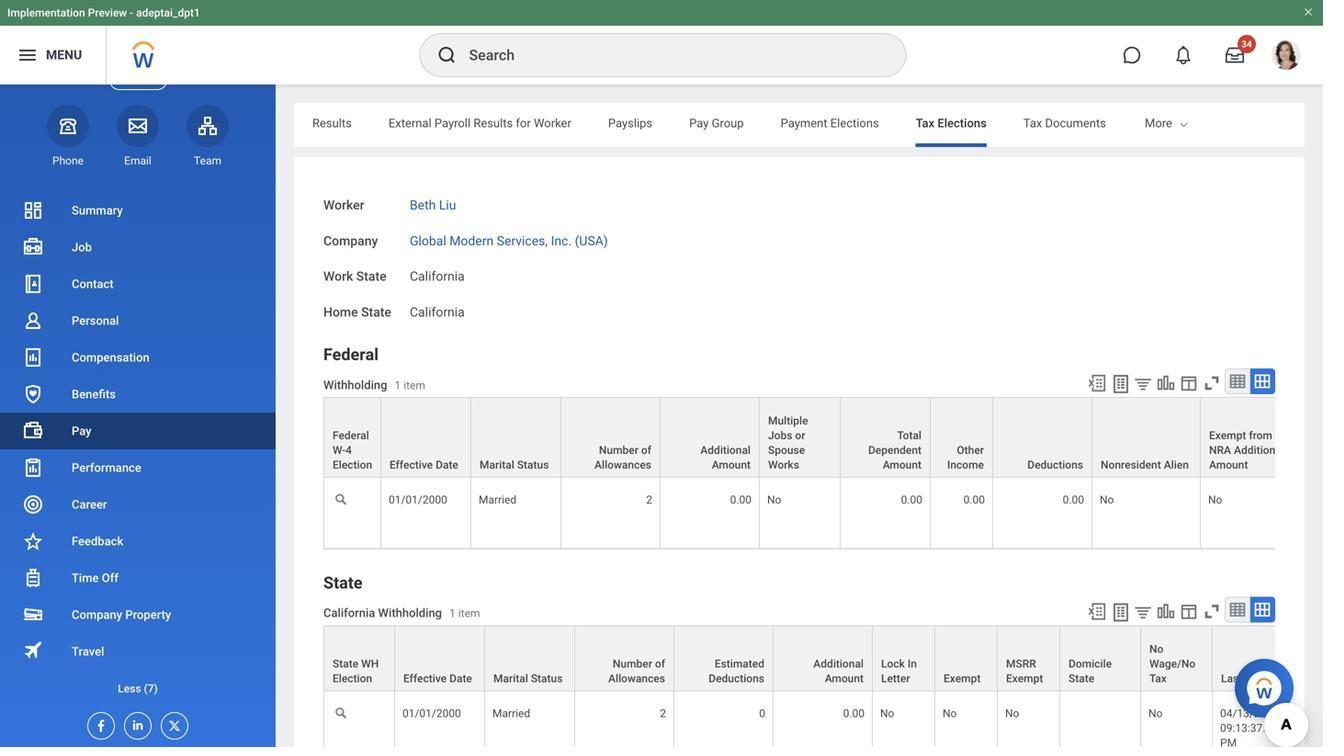 Task type: locate. For each thing, give the bounding box(es) containing it.
1 vertical spatial pay
[[72, 424, 91, 438]]

number
[[599, 444, 639, 457], [613, 658, 653, 671]]

1 horizontal spatial additional amount button
[[774, 627, 873, 691]]

1 vertical spatial 1
[[450, 607, 456, 620]]

results
[[313, 116, 352, 130], [474, 116, 513, 130]]

1 horizontal spatial additional
[[814, 658, 864, 671]]

no down msrr exempt
[[1006, 707, 1020, 720]]

effective date down california withholding 1 item
[[404, 672, 472, 685]]

number for state
[[613, 658, 653, 671]]

effective date button for state
[[395, 627, 485, 691]]

date for state
[[450, 672, 472, 685]]

liu
[[439, 198, 456, 213]]

1 horizontal spatial item
[[459, 607, 480, 620]]

1 vertical spatial marital
[[494, 672, 529, 685]]

home
[[324, 305, 358, 320]]

effective date column header down 'withholding 1 item'
[[382, 397, 472, 478]]

additional amount for additional amount popup button to the left
[[701, 444, 751, 472]]

state wh election column header
[[324, 626, 395, 692]]

1 results from the left
[[313, 116, 352, 130]]

0 vertical spatial toolbar
[[1079, 369, 1276, 397]]

0 vertical spatial marital status
[[480, 459, 549, 472]]

view worker - expand/collapse chart image right select to filter grid data image
[[1157, 602, 1177, 622]]

navigation pane region
[[0, 56, 276, 747]]

job image
[[22, 236, 44, 258]]

fullscreen image for state
[[1203, 602, 1223, 622]]

additional inside exempt from nra additional amount
[[1235, 444, 1285, 457]]

home state
[[324, 305, 392, 320]]

fullscreen image left expand table image
[[1203, 602, 1223, 622]]

exempt
[[1210, 429, 1247, 442], [944, 672, 981, 685], [1007, 672, 1044, 685]]

total
[[898, 429, 922, 442]]

marital status column header
[[472, 397, 562, 478], [485, 626, 576, 692]]

estimated deductions column header
[[675, 626, 774, 692]]

total dependent amount column header
[[841, 397, 931, 478]]

exempt right lock in letter column header
[[944, 672, 981, 685]]

phone
[[52, 154, 84, 167]]

2 horizontal spatial exempt
[[1210, 429, 1247, 442]]

view worker - expand/collapse chart image
[[1157, 373, 1177, 394], [1157, 602, 1177, 622]]

0 vertical spatial 2
[[647, 494, 653, 507]]

marital status button for state
[[485, 627, 575, 691]]

1 vertical spatial number of allowances button
[[576, 627, 674, 691]]

2 election from the top
[[333, 672, 372, 685]]

effective date column header
[[382, 397, 472, 478], [395, 626, 485, 692]]

deductions inside column header
[[709, 672, 765, 685]]

no up wage/no
[[1150, 643, 1164, 656]]

1 vertical spatial additional amount column header
[[774, 626, 873, 692]]

company up work state
[[324, 233, 378, 248]]

california element
[[410, 265, 465, 284], [410, 301, 465, 320]]

item inside california withholding 1 item
[[459, 607, 480, 620]]

1 vertical spatial effective date column header
[[395, 626, 485, 692]]

0 vertical spatial company
[[324, 233, 378, 248]]

state inside domicile state
[[1069, 672, 1095, 685]]

1 california element from the top
[[410, 265, 465, 284]]

payroll
[[435, 116, 471, 130]]

amount down nra
[[1210, 459, 1249, 472]]

email beth liu element
[[117, 153, 159, 168]]

1 vertical spatial additional amount
[[814, 658, 864, 685]]

exempt up nra
[[1210, 429, 1247, 442]]

less (7) button
[[0, 678, 276, 700]]

state wh election button
[[325, 627, 394, 691]]

total dependent amount button
[[841, 398, 930, 477]]

number for federal
[[599, 444, 639, 457]]

performance image
[[22, 457, 44, 479]]

toolbar
[[1079, 369, 1276, 397], [1079, 597, 1276, 626]]

no wage/no tax
[[1150, 643, 1196, 685]]

exempt from nra additional amount button
[[1202, 398, 1300, 477]]

0 vertical spatial fullscreen image
[[1203, 373, 1223, 394]]

1 vertical spatial date
[[450, 672, 472, 685]]

tax
[[916, 116, 935, 130], [1024, 116, 1043, 130], [1150, 672, 1168, 685]]

amount down dependent
[[883, 459, 922, 472]]

0 vertical spatial marital status column header
[[472, 397, 562, 478]]

tax for tax documents
[[1024, 116, 1043, 130]]

lock in letter column header
[[873, 626, 936, 692]]

company for company property
[[72, 608, 122, 622]]

no
[[768, 494, 782, 507], [1101, 494, 1115, 507], [1209, 494, 1223, 507], [1150, 643, 1164, 656], [881, 707, 895, 720], [943, 707, 957, 720], [1006, 707, 1020, 720], [1149, 707, 1163, 720]]

number of allowances column header for federal
[[562, 397, 661, 478]]

effective date column header down california withholding 1 item
[[395, 626, 485, 692]]

click to view/edit grid preferences image
[[1180, 373, 1200, 394], [1180, 602, 1200, 622]]

from
[[1250, 429, 1273, 442]]

table image
[[1229, 372, 1248, 391], [1229, 601, 1248, 619]]

effective right state wh election popup button
[[404, 672, 447, 685]]

1 horizontal spatial additional amount
[[814, 658, 864, 685]]

1 horizontal spatial tax
[[1024, 116, 1043, 130]]

marital for federal
[[480, 459, 515, 472]]

elections
[[831, 116, 880, 130], [938, 116, 987, 130]]

amount
[[712, 459, 751, 472], [883, 459, 922, 472], [1210, 459, 1249, 472], [825, 672, 864, 685]]

off
[[102, 571, 119, 585]]

04/13/2008 09:13:37.838 pm
[[1221, 707, 1288, 747]]

effective
[[390, 459, 433, 472], [404, 672, 447, 685]]

company down time off
[[72, 608, 122, 622]]

state left wh
[[333, 658, 359, 671]]

pay inside 'link'
[[72, 424, 91, 438]]

election down wh
[[333, 672, 372, 685]]

federal w-4 election column header
[[324, 397, 382, 478]]

table image for state
[[1229, 601, 1248, 619]]

worker right for
[[534, 116, 572, 130]]

withholding left the orders
[[1144, 116, 1207, 130]]

1 vertical spatial number of allowances column header
[[576, 626, 675, 692]]

allowances for federal
[[595, 459, 652, 472]]

mail image
[[127, 115, 149, 137]]

1 horizontal spatial exempt
[[1007, 672, 1044, 685]]

pay down benefits
[[72, 424, 91, 438]]

0 vertical spatial date
[[436, 459, 459, 472]]

expand table image
[[1254, 372, 1272, 391]]

0 vertical spatial status
[[517, 459, 549, 472]]

additional left spouse
[[701, 444, 751, 457]]

email
[[124, 154, 152, 167]]

1 vertical spatial item
[[459, 607, 480, 620]]

state right home
[[361, 305, 392, 320]]

effective right federal w-4 election
[[390, 459, 433, 472]]

item
[[404, 379, 426, 392], [459, 607, 480, 620]]

1 horizontal spatial 2
[[660, 707, 667, 720]]

09:13:37.838
[[1221, 722, 1285, 735]]

2 california element from the top
[[410, 301, 465, 320]]

1 vertical spatial election
[[333, 672, 372, 685]]

toolbar for state
[[1079, 597, 1276, 626]]

0 vertical spatial item
[[404, 379, 426, 392]]

1 vertical spatial 01/01/2000
[[403, 707, 461, 720]]

no down the 'letter'
[[881, 707, 895, 720]]

multiple jobs or spouse works button
[[760, 398, 840, 477]]

2 vertical spatial california
[[324, 607, 375, 620]]

allowances
[[595, 459, 652, 472], [609, 672, 666, 685]]

additional amount left works
[[701, 444, 751, 472]]

0 horizontal spatial tax
[[916, 116, 935, 130]]

0 vertical spatial worker
[[534, 116, 572, 130]]

0 horizontal spatial additional amount button
[[661, 398, 759, 477]]

exempt inside exempt from nra additional amount
[[1210, 429, 1247, 442]]

exempt for exempt
[[944, 672, 981, 685]]

0 horizontal spatial additional amount column header
[[661, 397, 760, 478]]

deductions down estimated
[[709, 672, 765, 685]]

additional amount button left jobs on the right of page
[[661, 398, 759, 477]]

email button
[[117, 105, 159, 168]]

1 vertical spatial withholding
[[324, 378, 388, 392]]

0 horizontal spatial additional
[[701, 444, 751, 457]]

additional amount button left lock
[[774, 627, 873, 691]]

effective date button down california withholding 1 item
[[395, 627, 485, 691]]

status for state
[[531, 672, 563, 685]]

0 vertical spatial number of allowances
[[595, 444, 652, 472]]

table image left expand table icon
[[1229, 372, 1248, 391]]

view worker - expand/collapse chart image right select to filter grid data icon
[[1157, 373, 1177, 394]]

export to excel image
[[1088, 602, 1108, 622]]

profile logan mcneil image
[[1272, 40, 1302, 74]]

state for domicile state
[[1069, 672, 1095, 685]]

0 vertical spatial withholding
[[1144, 116, 1207, 130]]

number of allowances button for federal
[[562, 398, 660, 477]]

pay
[[690, 116, 709, 130], [72, 424, 91, 438]]

worker up work
[[324, 198, 365, 213]]

msrr exempt
[[1007, 658, 1044, 685]]

0 vertical spatial additional amount button
[[661, 398, 759, 477]]

effective date button right federal w-4 election popup button
[[382, 398, 471, 477]]

travel image
[[22, 639, 44, 662]]

additional amount column header left jobs on the right of page
[[661, 397, 760, 478]]

2 horizontal spatial tax
[[1150, 672, 1168, 685]]

1 horizontal spatial company
[[324, 233, 378, 248]]

1 horizontal spatial 1
[[450, 607, 456, 620]]

amount left works
[[712, 459, 751, 472]]

0 vertical spatial number of allowances button
[[562, 398, 660, 477]]

cell
[[1061, 692, 1142, 747]]

msrr exempt column header
[[999, 626, 1061, 692]]

1 vertical spatial effective
[[404, 672, 447, 685]]

exempt button
[[936, 627, 998, 691]]

wage/no
[[1150, 658, 1196, 671]]

election
[[333, 459, 372, 472], [333, 672, 372, 685]]

number of allowances column header
[[562, 397, 661, 478], [576, 626, 675, 692]]

1 vertical spatial fullscreen image
[[1203, 602, 1223, 622]]

tax for tax elections
[[916, 116, 935, 130]]

search image
[[436, 44, 458, 66]]

effective for federal
[[390, 459, 433, 472]]

last updated button
[[1214, 627, 1303, 691]]

toolbar up no wage/no tax popup button
[[1079, 597, 1276, 626]]

0 vertical spatial federal
[[324, 345, 379, 365]]

0 horizontal spatial results
[[313, 116, 352, 130]]

of for state
[[655, 658, 666, 671]]

state inside state wh election
[[333, 658, 359, 671]]

0 vertical spatial additional amount
[[701, 444, 751, 472]]

0 vertical spatial effective date column header
[[382, 397, 472, 478]]

implementation
[[7, 6, 85, 19]]

withholding inside tab list
[[1144, 116, 1207, 130]]

1 vertical spatial company
[[72, 608, 122, 622]]

0 horizontal spatial exempt
[[944, 672, 981, 685]]

marital
[[480, 459, 515, 472], [494, 672, 529, 685]]

1 vertical spatial deductions
[[709, 672, 765, 685]]

0 vertical spatial of
[[642, 444, 652, 457]]

personal link
[[0, 302, 276, 339]]

0 vertical spatial marital
[[480, 459, 515, 472]]

company inside the company property link
[[72, 608, 122, 622]]

1 horizontal spatial results
[[474, 116, 513, 130]]

summary link
[[0, 192, 276, 229]]

0 vertical spatial click to view/edit grid preferences image
[[1180, 373, 1200, 394]]

4
[[346, 444, 352, 457]]

facebook image
[[88, 713, 108, 734]]

0 vertical spatial california
[[410, 269, 465, 284]]

toolbar up "nonresident alien" popup button
[[1079, 369, 1276, 397]]

0 vertical spatial number
[[599, 444, 639, 457]]

01/01/2000
[[389, 494, 448, 507], [403, 707, 461, 720]]

withholding
[[1144, 116, 1207, 130], [324, 378, 388, 392], [378, 607, 442, 620]]

view worker - expand/collapse chart image for state
[[1157, 602, 1177, 622]]

3 row from the top
[[324, 626, 1324, 692]]

career link
[[0, 486, 276, 523]]

0 vertical spatial 01/01/2000
[[389, 494, 448, 507]]

0 vertical spatial effective
[[390, 459, 433, 472]]

married element
[[479, 490, 517, 507], [493, 704, 531, 720]]

34
[[1242, 39, 1253, 50]]

1 vertical spatial click to view/edit grid preferences image
[[1180, 602, 1200, 622]]

pay inside tab list
[[690, 116, 709, 130]]

1 row from the top
[[324, 397, 1324, 478]]

additional amount column header
[[661, 397, 760, 478], [774, 626, 873, 692]]

0 horizontal spatial pay
[[72, 424, 91, 438]]

election down 4
[[333, 459, 372, 472]]

1 vertical spatial allowances
[[609, 672, 666, 685]]

tab list
[[294, 103, 1309, 147]]

no wage/no tax button
[[1142, 627, 1213, 691]]

estimated
[[715, 658, 765, 671]]

fullscreen image for federal
[[1203, 373, 1223, 394]]

effective date
[[390, 459, 459, 472], [404, 672, 472, 685]]

federal inside federal w-4 election
[[333, 429, 369, 442]]

row
[[324, 397, 1324, 478], [324, 478, 1324, 549], [324, 626, 1324, 692], [324, 692, 1324, 747]]

estimated deductions
[[709, 658, 765, 685]]

for
[[516, 116, 531, 130]]

list
[[0, 192, 276, 707]]

1 inside 'withholding 1 item'
[[395, 379, 401, 392]]

1 vertical spatial effective date button
[[395, 627, 485, 691]]

in
[[908, 658, 918, 671]]

1 vertical spatial number of allowances
[[609, 658, 666, 685]]

federal
[[324, 345, 379, 365], [333, 429, 369, 442]]

2 horizontal spatial additional
[[1235, 444, 1285, 457]]

item inside 'withholding 1 item'
[[404, 379, 426, 392]]

2 vertical spatial withholding
[[378, 607, 442, 620]]

team
[[194, 154, 222, 167]]

effective date column header for federal
[[382, 397, 472, 478]]

0 vertical spatial marital status button
[[472, 398, 561, 477]]

services,
[[497, 233, 548, 248]]

benefits link
[[0, 376, 276, 413]]

payment
[[781, 116, 828, 130]]

effective date for federal
[[390, 459, 459, 472]]

export to excel image
[[1088, 373, 1108, 394]]

additional left lock
[[814, 658, 864, 671]]

effective date for state
[[404, 672, 472, 685]]

row containing no wage/no tax
[[324, 626, 1324, 692]]

0 horizontal spatial 1
[[395, 379, 401, 392]]

pay link
[[0, 413, 276, 450]]

1 horizontal spatial pay
[[690, 116, 709, 130]]

fullscreen image
[[1203, 373, 1223, 394], [1203, 602, 1223, 622]]

withholding up wh
[[378, 607, 442, 620]]

1 vertical spatial view worker - expand/collapse chart image
[[1157, 602, 1177, 622]]

global modern services, inc. (usa)
[[410, 233, 608, 248]]

1 horizontal spatial elections
[[938, 116, 987, 130]]

0 horizontal spatial 2
[[647, 494, 653, 507]]

state down domicile
[[1069, 672, 1095, 685]]

work state
[[324, 269, 387, 284]]

no down exempt popup button
[[943, 707, 957, 720]]

additional down from
[[1235, 444, 1285, 457]]

federal w-4 election button
[[325, 398, 381, 477]]

california for home state
[[410, 305, 465, 320]]

1 vertical spatial worker
[[324, 198, 365, 213]]

state right work
[[357, 269, 387, 284]]

1 horizontal spatial of
[[655, 658, 666, 671]]

1 vertical spatial married
[[493, 707, 531, 720]]

tax inside no wage/no tax
[[1150, 672, 1168, 685]]

works
[[769, 459, 800, 472]]

0 vertical spatial election
[[333, 459, 372, 472]]

results left for
[[474, 116, 513, 130]]

4 row from the top
[[324, 692, 1324, 747]]

global
[[410, 233, 447, 248]]

marital status
[[480, 459, 549, 472], [494, 672, 563, 685]]

marital for state
[[494, 672, 529, 685]]

0 horizontal spatial of
[[642, 444, 652, 457]]

effective date right federal w-4 election
[[390, 459, 459, 472]]

0 vertical spatial view worker - expand/collapse chart image
[[1157, 373, 1177, 394]]

click to view/edit grid preferences image right select to filter grid data icon
[[1180, 373, 1200, 394]]

0 horizontal spatial item
[[404, 379, 426, 392]]

1 vertical spatial california
[[410, 305, 465, 320]]

1 vertical spatial effective date
[[404, 672, 472, 685]]

0 horizontal spatial deductions
[[709, 672, 765, 685]]

withholding up federal w-4 election popup button
[[324, 378, 388, 392]]

work
[[324, 269, 353, 284]]

performance link
[[0, 450, 276, 486]]

msrr
[[1007, 658, 1037, 671]]

date
[[436, 459, 459, 472], [450, 672, 472, 685]]

additional amount column header left lock
[[774, 626, 873, 692]]

exempt column header
[[936, 626, 999, 692]]

pay left "group" in the top right of the page
[[690, 116, 709, 130]]

1 vertical spatial additional amount button
[[774, 627, 873, 691]]

(7)
[[144, 683, 158, 696]]

row containing multiple jobs or spouse works
[[324, 397, 1324, 478]]

state
[[357, 269, 387, 284], [361, 305, 392, 320], [324, 574, 363, 593], [333, 658, 359, 671], [1069, 672, 1095, 685]]

no inside no wage/no tax
[[1150, 643, 1164, 656]]

0 vertical spatial table image
[[1229, 372, 1248, 391]]

results left external
[[313, 116, 352, 130]]

-
[[130, 6, 133, 19]]

0 vertical spatial married
[[479, 494, 517, 507]]

2 elections from the left
[[938, 116, 987, 130]]

tax elections
[[916, 116, 987, 130]]

click to view/edit grid preferences image for federal
[[1180, 373, 1200, 394]]

domicile state column header
[[1061, 626, 1142, 692]]

travel
[[72, 645, 104, 659]]

1 vertical spatial 2
[[660, 707, 667, 720]]

federal up 4
[[333, 429, 369, 442]]

deductions
[[1028, 459, 1084, 472], [709, 672, 765, 685]]

number of allowances column header for state
[[576, 626, 675, 692]]

0 vertical spatial 1
[[395, 379, 401, 392]]

1 vertical spatial marital status column header
[[485, 626, 576, 692]]

table image for federal
[[1229, 372, 1248, 391]]

1 vertical spatial toolbar
[[1079, 597, 1276, 626]]

additional amount left lock
[[814, 658, 864, 685]]

1 vertical spatial california element
[[410, 301, 465, 320]]

1 vertical spatial federal
[[333, 429, 369, 442]]

table image left expand table image
[[1229, 601, 1248, 619]]

exempt down msrr
[[1007, 672, 1044, 685]]

withholding for withholding 1 item
[[324, 378, 388, 392]]

federal up 'withholding 1 item'
[[324, 345, 379, 365]]

deductions inside column header
[[1028, 459, 1084, 472]]

fullscreen image left expand table icon
[[1203, 373, 1223, 394]]

notifications large image
[[1175, 46, 1193, 64]]

amount left the 'letter'
[[825, 672, 864, 685]]

no down works
[[768, 494, 782, 507]]

click to view/edit grid preferences image right select to filter grid data image
[[1180, 602, 1200, 622]]

1 vertical spatial table image
[[1229, 601, 1248, 619]]

tab list containing results
[[294, 103, 1309, 147]]

deductions left nonresident
[[1028, 459, 1084, 472]]

01/01/2000 for federal
[[389, 494, 448, 507]]

1 elections from the left
[[831, 116, 880, 130]]

company
[[324, 233, 378, 248], [72, 608, 122, 622]]

1 vertical spatial marital status button
[[485, 627, 575, 691]]

effective for state
[[404, 672, 447, 685]]

2 row from the top
[[324, 478, 1324, 549]]

team link
[[187, 105, 229, 168]]

other
[[957, 444, 985, 457]]

travel link
[[0, 633, 276, 670]]

state for work state
[[357, 269, 387, 284]]

0 vertical spatial effective date button
[[382, 398, 471, 477]]

1 vertical spatial status
[[531, 672, 563, 685]]



Task type: describe. For each thing, give the bounding box(es) containing it.
1 horizontal spatial additional amount column header
[[774, 626, 873, 692]]

menu banner
[[0, 0, 1324, 85]]

1 election from the top
[[333, 459, 372, 472]]

34 button
[[1215, 35, 1257, 75]]

marital status column header for state
[[485, 626, 576, 692]]

additional for additional amount popup button to the left
[[701, 444, 751, 457]]

company property
[[72, 608, 171, 622]]

status for federal
[[517, 459, 549, 472]]

number of allowances for state
[[609, 658, 666, 685]]

0
[[760, 707, 766, 720]]

time
[[72, 571, 99, 585]]

2 results from the left
[[474, 116, 513, 130]]

marital status for federal
[[480, 459, 549, 472]]

job
[[72, 240, 92, 254]]

effective date button for federal
[[382, 398, 471, 477]]

feedback
[[72, 535, 123, 548]]

1 horizontal spatial worker
[[534, 116, 572, 130]]

other income
[[948, 444, 985, 472]]

state up california withholding 1 item
[[324, 574, 363, 593]]

estimated deductions button
[[675, 627, 773, 691]]

withholding for withholding orders
[[1144, 116, 1207, 130]]

external payroll results for worker
[[389, 116, 572, 130]]

domicile
[[1069, 658, 1113, 671]]

export to worksheets image
[[1111, 602, 1133, 624]]

number of allowances button for state
[[576, 627, 674, 691]]

toolbar for federal
[[1079, 369, 1276, 397]]

lock
[[882, 658, 906, 671]]

no down nra
[[1209, 494, 1223, 507]]

contact image
[[22, 273, 44, 295]]

allowances for state
[[609, 672, 666, 685]]

time off link
[[0, 560, 276, 597]]

additional amount for bottom additional amount popup button
[[814, 658, 864, 685]]

or
[[796, 429, 806, 442]]

adeptai_dpt1
[[136, 6, 200, 19]]

nonresident alien button
[[1093, 398, 1201, 477]]

letter
[[882, 672, 911, 685]]

additional for bottom additional amount popup button
[[814, 658, 864, 671]]

linkedin image
[[125, 713, 145, 733]]

nonresident alien column header
[[1093, 397, 1202, 478]]

date for federal
[[436, 459, 459, 472]]

pay image
[[22, 420, 44, 442]]

no down nonresident
[[1101, 494, 1115, 507]]

msrr exempt button
[[999, 627, 1060, 691]]

company for company
[[324, 233, 378, 248]]

select to filter grid data image
[[1134, 374, 1154, 394]]

personal image
[[22, 310, 44, 332]]

beth liu link
[[410, 194, 456, 213]]

last updated
[[1222, 672, 1287, 685]]

feedback image
[[22, 531, 44, 553]]

company property image
[[22, 604, 44, 626]]

0 vertical spatial married element
[[479, 490, 517, 507]]

select to filter grid data image
[[1134, 603, 1154, 622]]

lock in letter
[[882, 658, 918, 685]]

time off
[[72, 571, 119, 585]]

inc.
[[551, 233, 572, 248]]

tax documents
[[1024, 116, 1107, 130]]

elections for payment elections
[[831, 116, 880, 130]]

pay for pay
[[72, 424, 91, 438]]

deductions button
[[994, 398, 1092, 477]]

x image
[[162, 713, 182, 734]]

summary image
[[22, 200, 44, 222]]

number of allowances for federal
[[595, 444, 652, 472]]

spouse
[[769, 444, 806, 457]]

lock in letter button
[[873, 627, 935, 691]]

federal for federal
[[324, 345, 379, 365]]

2 for state
[[660, 707, 667, 720]]

phone beth liu element
[[47, 153, 89, 168]]

other income column header
[[931, 397, 994, 478]]

california element for work state
[[410, 265, 465, 284]]

last
[[1222, 672, 1243, 685]]

more
[[1146, 116, 1173, 130]]

documents
[[1046, 116, 1107, 130]]

payslips
[[609, 116, 653, 130]]

0 vertical spatial additional amount column header
[[661, 397, 760, 478]]

election inside state wh election
[[333, 672, 372, 685]]

phone image
[[55, 115, 81, 137]]

effective date column header for state
[[395, 626, 485, 692]]

withholding 1 item
[[324, 378, 426, 392]]

alien
[[1165, 459, 1190, 472]]

nra
[[1210, 444, 1232, 457]]

total dependent amount
[[869, 429, 922, 472]]

property
[[125, 608, 171, 622]]

pay for pay group
[[690, 116, 709, 130]]

04/13/2008
[[1221, 707, 1280, 720]]

pay group
[[690, 116, 744, 130]]

expand table image
[[1254, 601, 1272, 619]]

california element for home state
[[410, 301, 465, 320]]

deductions column header
[[994, 397, 1093, 478]]

preview
[[88, 6, 127, 19]]

01/01/2000 for state
[[403, 707, 461, 720]]

other income button
[[931, 398, 993, 477]]

close environment banner image
[[1304, 6, 1315, 17]]

state for home state
[[361, 305, 392, 320]]

contact
[[72, 277, 114, 291]]

jobs
[[769, 429, 793, 442]]

1 vertical spatial married element
[[493, 704, 531, 720]]

feedback link
[[0, 523, 276, 560]]

pm
[[1221, 737, 1238, 747]]

amount inside exempt from nra additional amount
[[1210, 459, 1249, 472]]

modern
[[450, 233, 494, 248]]

less (7)
[[118, 683, 158, 696]]

less (7) button
[[0, 670, 276, 707]]

multiple jobs or spouse works column header
[[760, 397, 841, 478]]

payment elections
[[781, 116, 880, 130]]

job link
[[0, 229, 276, 266]]

marital status column header for federal
[[472, 397, 562, 478]]

time off image
[[22, 567, 44, 589]]

of for federal
[[642, 444, 652, 457]]

no wage/no tax column header
[[1142, 626, 1214, 692]]

federal w-4 election
[[333, 429, 372, 472]]

nonresident alien
[[1101, 459, 1190, 472]]

list containing summary
[[0, 192, 276, 707]]

federal for federal w-4 election
[[333, 429, 369, 442]]

export to worksheets image
[[1111, 373, 1133, 395]]

marital status button for federal
[[472, 398, 561, 477]]

state wh election
[[333, 658, 379, 685]]

justify image
[[17, 44, 39, 66]]

compensation image
[[22, 347, 44, 369]]

company property link
[[0, 597, 276, 633]]

Search Workday  search field
[[469, 35, 868, 75]]

marital status for state
[[494, 672, 563, 685]]

view worker - expand/collapse chart image for federal
[[1157, 373, 1177, 394]]

w-
[[333, 444, 346, 457]]

career image
[[22, 494, 44, 516]]

implementation preview -   adeptai_dpt1
[[7, 6, 200, 19]]

beth liu
[[410, 198, 456, 213]]

nonresident
[[1101, 459, 1162, 472]]

domicile state button
[[1061, 627, 1141, 691]]

updated
[[1246, 672, 1287, 685]]

california withholding 1 item
[[324, 607, 480, 620]]

benefits
[[72, 388, 116, 401]]

exempt for exempt from nra additional amount
[[1210, 429, 1247, 442]]

beth
[[410, 198, 436, 213]]

view team image
[[197, 115, 219, 137]]

exempt from nra additional amount
[[1210, 429, 1285, 472]]

team beth liu element
[[187, 153, 229, 168]]

multiple
[[769, 415, 809, 428]]

income
[[948, 459, 985, 472]]

elections for tax elections
[[938, 116, 987, 130]]

domicile state
[[1069, 658, 1113, 685]]

compensation link
[[0, 339, 276, 376]]

california for work state
[[410, 269, 465, 284]]

0 horizontal spatial worker
[[324, 198, 365, 213]]

menu button
[[0, 26, 106, 85]]

contact link
[[0, 266, 276, 302]]

no down no wage/no tax
[[1149, 707, 1163, 720]]

1 inside california withholding 1 item
[[450, 607, 456, 620]]

2 for federal
[[647, 494, 653, 507]]

wh
[[361, 658, 379, 671]]

personal
[[72, 314, 119, 328]]

benefits image
[[22, 383, 44, 405]]

amount inside total dependent amount
[[883, 459, 922, 472]]

compensation
[[72, 351, 150, 365]]

external
[[389, 116, 432, 130]]

inbox large image
[[1227, 46, 1245, 64]]

career
[[72, 498, 107, 512]]

click to view/edit grid preferences image for state
[[1180, 602, 1200, 622]]



Task type: vqa. For each thing, say whether or not it's contained in the screenshot.
Balance Period's "The"
no



